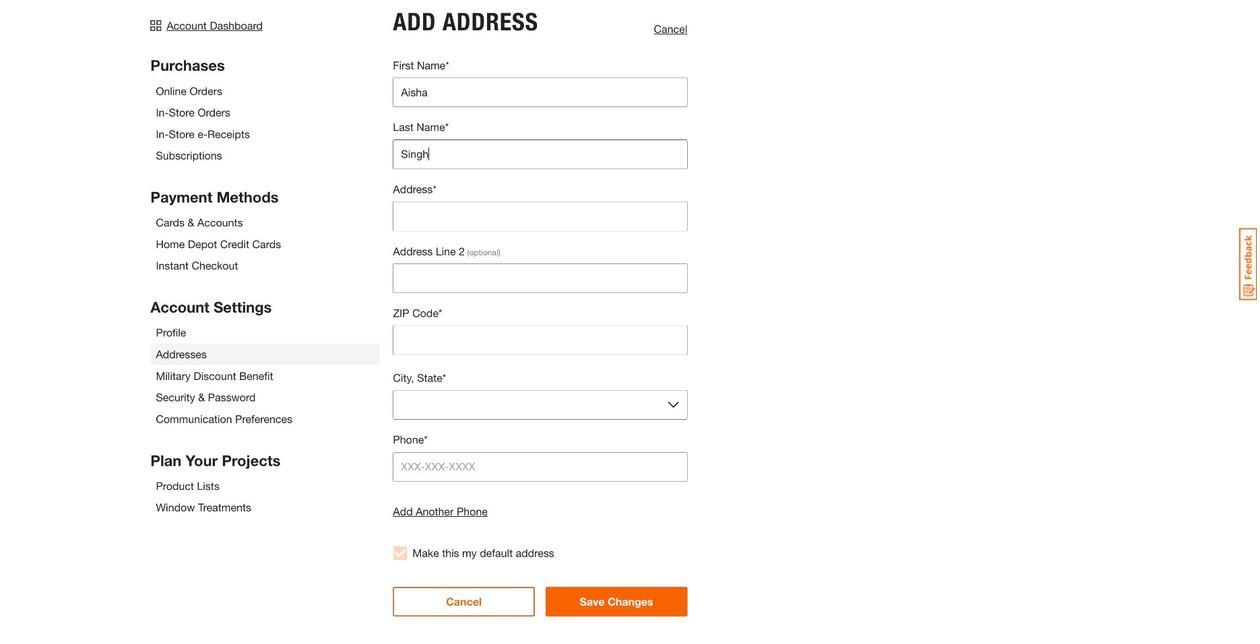 Task type: vqa. For each thing, say whether or not it's contained in the screenshot.
FEEDBACK LINK image
yes



Task type: locate. For each thing, give the bounding box(es) containing it.
None button
[[393, 390, 688, 420]]

XXX-XXX-XXXX text field
[[393, 452, 688, 482]]

feedback link image
[[1240, 228, 1258, 301]]

None text field
[[393, 78, 688, 107], [393, 140, 688, 169], [393, 264, 688, 293], [393, 78, 688, 107], [393, 140, 688, 169], [393, 264, 688, 293]]

None text field
[[393, 202, 688, 231], [393, 326, 688, 355], [393, 202, 688, 231], [393, 326, 688, 355]]



